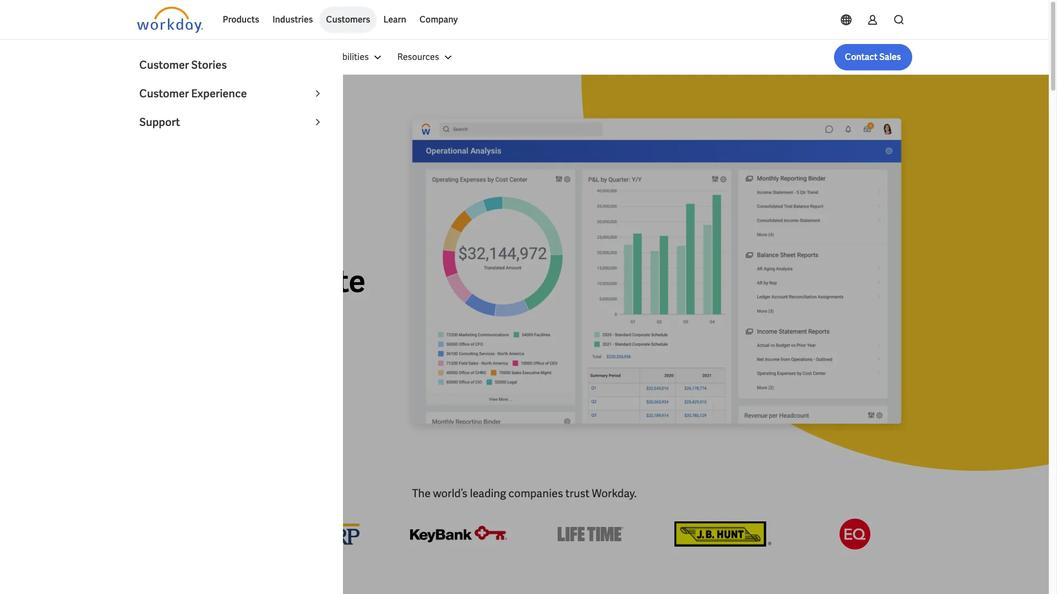 Task type: describe. For each thing, give the bounding box(es) containing it.
create
[[276, 261, 366, 302]]

life time fitness image
[[558, 519, 624, 550]]

the finance system that helps you create value.
[[137, 191, 366, 337]]

experience
[[191, 86, 247, 101]]

capabilities
[[322, 51, 369, 63]]

system
[[137, 226, 237, 266]]

equinti financial services company image
[[840, 519, 870, 550]]

contact sales link
[[834, 44, 912, 70]]

j. b. hunt image
[[674, 519, 771, 550]]

trust
[[566, 487, 590, 501]]

customer for customer stories
[[139, 58, 189, 72]]

company
[[420, 14, 458, 25]]

resources button
[[391, 44, 461, 70]]

customer experience
[[139, 86, 247, 101]]

sales
[[880, 51, 901, 63]]

customer stories
[[139, 58, 227, 72]]

learn button
[[377, 7, 413, 33]]

stories
[[191, 58, 227, 72]]

resources
[[398, 51, 439, 63]]

industries
[[273, 14, 313, 25]]

the for the finance system that helps you create value.
[[137, 191, 189, 231]]

world's
[[433, 487, 468, 501]]

value.
[[137, 297, 218, 337]]

company button
[[413, 7, 465, 33]]

products
[[223, 14, 259, 25]]

the for the world's leading companies trust workday.
[[412, 487, 431, 501]]

customers
[[326, 14, 370, 25]]

go to the homepage image
[[137, 7, 203, 33]]

workday.
[[592, 487, 637, 501]]

capabilities button
[[315, 44, 391, 70]]



Task type: locate. For each thing, give the bounding box(es) containing it.
support
[[139, 115, 180, 129]]

you
[[219, 261, 270, 302]]

products button
[[216, 7, 266, 33]]

financial management link
[[137, 50, 264, 65]]

financial
[[137, 50, 182, 64]]

that
[[243, 226, 302, 266]]

0 horizontal spatial the
[[137, 191, 189, 231]]

learn
[[384, 14, 406, 25]]

customer up customer experience
[[139, 58, 189, 72]]

0 vertical spatial the
[[137, 191, 189, 231]]

contact
[[845, 51, 878, 63]]

management
[[184, 50, 251, 64]]

the inside the finance system that helps you create value.
[[137, 191, 189, 231]]

customer experience button
[[133, 79, 331, 108]]

financial management operational analysis dashboard showing operating expense by cost center and p&l by quarter. image
[[401, 110, 912, 438]]

industries button
[[266, 7, 320, 33]]

financial management
[[137, 50, 251, 64]]

the world's leading companies trust workday.
[[412, 487, 637, 501]]

0 vertical spatial customer
[[139, 58, 189, 72]]

customer
[[139, 58, 189, 72], [139, 86, 189, 101]]

customers button
[[320, 7, 377, 33]]

customer up support
[[139, 86, 189, 101]]

the
[[137, 191, 189, 231], [412, 487, 431, 501]]

menu
[[264, 44, 461, 70]]

customer stories link
[[133, 51, 331, 79]]

menu containing capabilities
[[264, 44, 461, 70]]

1 vertical spatial customer
[[139, 86, 189, 101]]

1 customer from the top
[[139, 58, 189, 72]]

customer inside dropdown button
[[139, 86, 189, 101]]

support button
[[133, 108, 331, 137]]

sharp healthcare image
[[293, 519, 359, 550]]

customer for customer experience
[[139, 86, 189, 101]]

1 vertical spatial the
[[412, 487, 431, 501]]

1 horizontal spatial the
[[412, 487, 431, 501]]

list
[[264, 44, 912, 70]]

companies
[[509, 487, 563, 501]]

2 customer from the top
[[139, 86, 189, 101]]

keybank n.a. image
[[410, 519, 507, 550]]

finance
[[196, 191, 300, 231]]

contact sales
[[845, 51, 901, 63]]

leading
[[470, 487, 506, 501]]

helps
[[137, 261, 213, 302]]

list containing capabilities
[[264, 44, 912, 70]]



Task type: vqa. For each thing, say whether or not it's contained in the screenshot.
trust
yes



